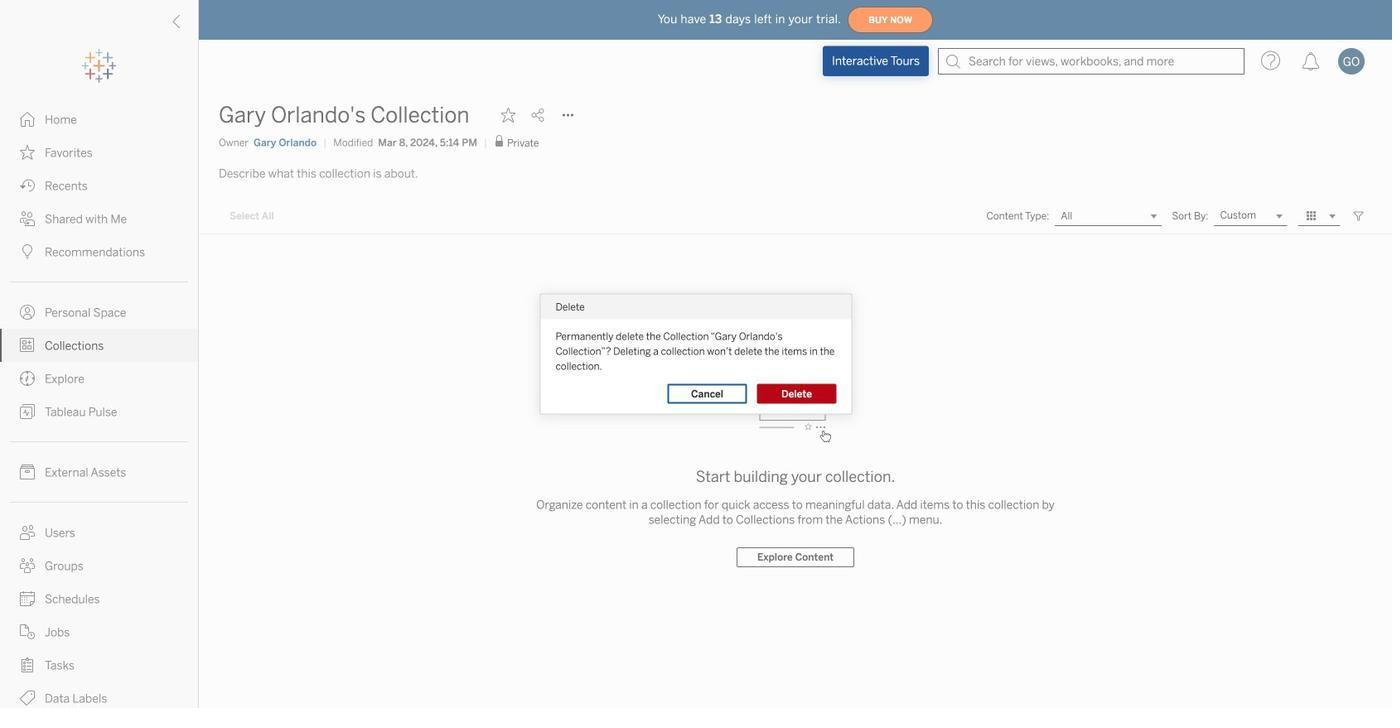 Task type: locate. For each thing, give the bounding box(es) containing it.
main navigation. press the up and down arrow keys to access links. element
[[0, 103, 198, 709]]



Task type: describe. For each thing, give the bounding box(es) containing it.
delete dialog
[[541, 295, 852, 414]]

navigation panel element
[[0, 50, 198, 709]]



Task type: vqa. For each thing, say whether or not it's contained in the screenshot.
Navigation panel element
yes



